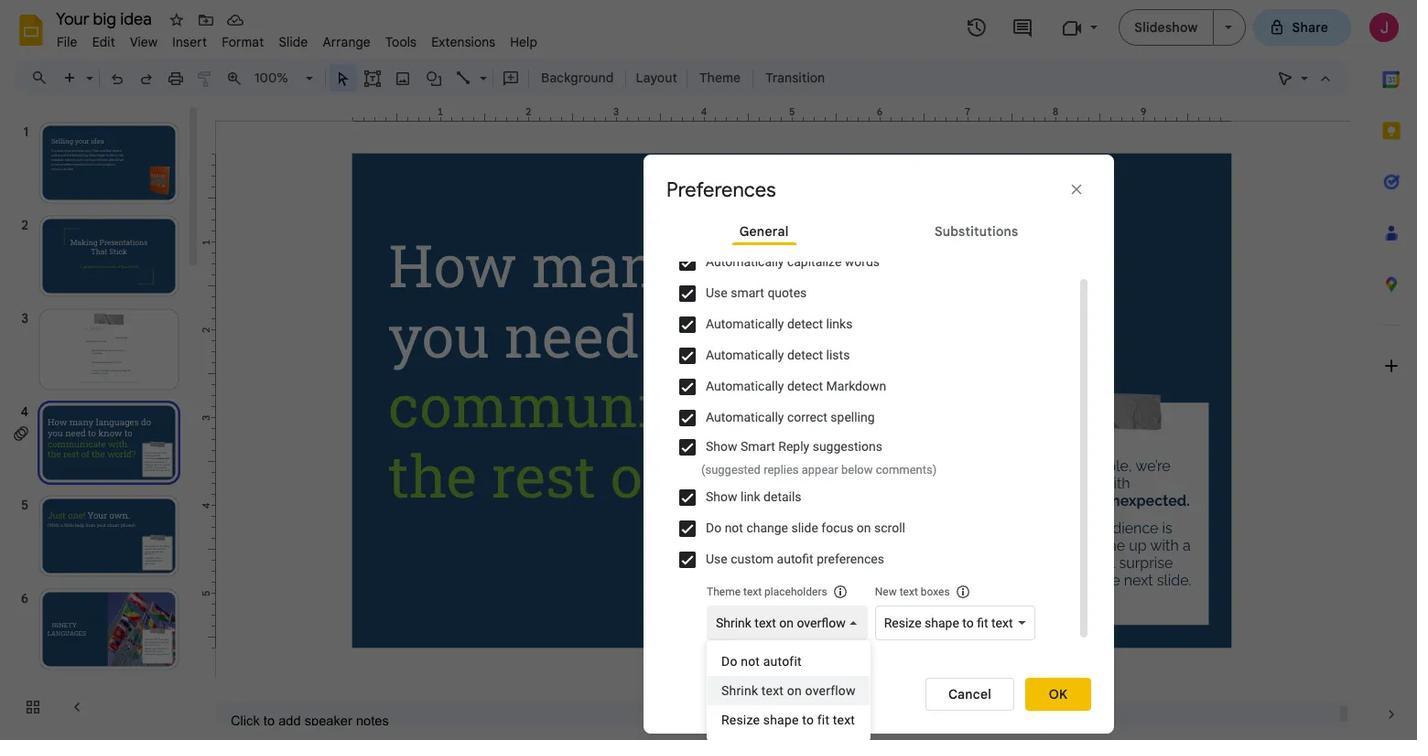 Task type: locate. For each thing, give the bounding box(es) containing it.
0 vertical spatial detect
[[787, 317, 823, 331]]

0 vertical spatial on
[[857, 521, 871, 536]]

1 vertical spatial shrink text on overflow
[[722, 684, 856, 699]]

tab list
[[1366, 54, 1418, 690], [667, 217, 1092, 261]]

theme
[[700, 70, 741, 86], [707, 586, 741, 599]]

resize down do not autofit
[[722, 713, 760, 728]]

2 use from the top
[[706, 552, 728, 567]]

1 vertical spatial detect
[[787, 348, 823, 362]]

0 vertical spatial use
[[706, 285, 728, 300]]

shape down do not autofit
[[764, 713, 799, 728]]

not down shrink text on overflow option in the bottom of the page
[[741, 655, 760, 670]]

1 horizontal spatial fit
[[977, 616, 989, 631]]

smart
[[731, 285, 765, 300]]

use smart quotes
[[706, 285, 807, 300]]

on down placeholders
[[780, 616, 794, 631]]

cancel button
[[926, 678, 1015, 711]]

autofit down shrink text on overflow option in the bottom of the page
[[764, 655, 802, 670]]

transition
[[766, 70, 825, 86]]

not inside preferences dialog
[[725, 521, 744, 536]]

shape inside option
[[925, 616, 960, 631]]

0 horizontal spatial shape
[[764, 713, 799, 728]]

to
[[963, 616, 974, 631], [802, 713, 814, 728]]

overflow
[[797, 616, 846, 631], [805, 684, 856, 699]]

tab list containing general
[[667, 217, 1092, 261]]

theme inside preferences dialog
[[707, 586, 741, 599]]

2 automatically from the top
[[706, 317, 784, 331]]

0 vertical spatial overflow
[[797, 616, 846, 631]]

4 automatically from the top
[[706, 379, 784, 394]]

shrink down do not autofit
[[722, 684, 758, 699]]

shape inside "menu"
[[764, 713, 799, 728]]

0 vertical spatial do
[[706, 521, 722, 536]]

do right do not change slide focus on scroll checkbox
[[706, 521, 722, 536]]

0 horizontal spatial resize shape to fit text
[[722, 713, 855, 728]]

resize shape to fit text down do not autofit
[[722, 713, 855, 728]]

resize shape to fit text
[[884, 616, 1013, 631], [722, 713, 855, 728]]

placeholders
[[765, 586, 828, 599]]

1 detect from the top
[[787, 317, 823, 331]]

shape
[[925, 616, 960, 631], [764, 713, 799, 728]]

fit inside "menu"
[[818, 713, 830, 728]]

theme for theme
[[700, 70, 741, 86]]

5 automatically from the top
[[706, 410, 784, 425]]

0 vertical spatial autofit
[[777, 552, 814, 567]]

shape down boxes on the bottom
[[925, 616, 960, 631]]

autofit for not
[[764, 655, 802, 670]]

Rename text field
[[49, 7, 162, 29]]

show
[[706, 439, 738, 454], [706, 490, 738, 505]]

1 horizontal spatial resize shape to fit text
[[884, 616, 1013, 631]]

autofit up placeholders
[[777, 552, 814, 567]]

on
[[857, 521, 871, 536], [780, 616, 794, 631], [787, 684, 802, 699]]

main toolbar
[[54, 64, 834, 92]]

navigation
[[0, 103, 201, 741]]

menu
[[707, 641, 871, 741]]

3 automatically from the top
[[706, 348, 784, 362]]

not
[[725, 521, 744, 536], [741, 655, 760, 670]]

1 show from the top
[[706, 439, 738, 454]]

correct
[[787, 410, 828, 425]]

automatically detect markdown
[[706, 379, 887, 394]]

not left 'change'
[[725, 521, 744, 536]]

0 horizontal spatial fit
[[818, 713, 830, 728]]

autofit
[[777, 552, 814, 567], [764, 655, 802, 670]]

slide
[[792, 521, 819, 536]]

shrink text on overflow
[[716, 616, 846, 631], [722, 684, 856, 699]]

theme text placeholders
[[707, 586, 828, 599]]

1 vertical spatial use
[[706, 552, 728, 567]]

1 vertical spatial to
[[802, 713, 814, 728]]

3 detect from the top
[[787, 379, 823, 394]]

do inside "menu"
[[722, 655, 738, 670]]

on left the "scroll" on the right bottom of page
[[857, 521, 871, 536]]

mode and view toolbar
[[1271, 60, 1341, 96]]

1 vertical spatial do
[[722, 655, 738, 670]]

use right "use smart quotes" checkbox
[[706, 285, 728, 300]]

not inside "menu"
[[741, 655, 760, 670]]

autofit inside preferences dialog
[[777, 552, 814, 567]]

shrink text on overflow down theme text placeholders
[[716, 616, 846, 631]]

1 horizontal spatial to
[[963, 616, 974, 631]]

preferences
[[817, 552, 884, 567]]

overflow down placeholders
[[797, 616, 846, 631]]

new text boxes list box
[[875, 606, 1035, 641]]

1 automatically from the top
[[706, 254, 784, 269]]

theme inside theme button
[[700, 70, 741, 86]]

text
[[744, 586, 762, 599], [900, 586, 918, 599], [755, 616, 776, 631], [992, 616, 1013, 631], [762, 684, 784, 699], [833, 713, 855, 728]]

menu bar
[[49, 24, 545, 54]]

resize down new text boxes
[[884, 616, 922, 631]]

markdown
[[827, 379, 887, 394]]

show link details
[[706, 490, 802, 505]]

theme for theme text placeholders
[[707, 586, 741, 599]]

0 vertical spatial fit
[[977, 616, 989, 631]]

Do not change slide focus on scroll checkbox
[[679, 521, 696, 538]]

resize shape to fit text inside "menu"
[[722, 713, 855, 728]]

1 vertical spatial on
[[780, 616, 794, 631]]

shrink text on overflow down do not autofit
[[722, 684, 856, 699]]

overflow down theme text placeholders list box
[[805, 684, 856, 699]]

boxes
[[921, 586, 950, 599]]

Automatically detect lists checkbox
[[679, 348, 696, 364]]

0 vertical spatial shrink
[[716, 616, 752, 631]]

2 detect from the top
[[787, 348, 823, 362]]

detect
[[787, 317, 823, 331], [787, 348, 823, 362], [787, 379, 823, 394]]

do not autofit
[[722, 655, 802, 670]]

do for do not change slide focus on scroll
[[706, 521, 722, 536]]

show up (suggested
[[706, 439, 738, 454]]

preferences dialog
[[644, 154, 1114, 734]]

shrink down theme text placeholders
[[716, 616, 752, 631]]

0 vertical spatial resize shape to fit text
[[884, 616, 1013, 631]]

menu inside the preferences application
[[707, 641, 871, 741]]

substitutions
[[935, 223, 1019, 240]]

detect left links at the top right
[[787, 317, 823, 331]]

do down shrink text on overflow option in the bottom of the page
[[722, 655, 738, 670]]

1 horizontal spatial resize
[[884, 616, 922, 631]]

2 vertical spatial detect
[[787, 379, 823, 394]]

1 vertical spatial resize
[[722, 713, 760, 728]]

resize shape to fit text inside option
[[884, 616, 1013, 631]]

menu containing do not autofit
[[707, 641, 871, 741]]

automatically capitalize words
[[706, 254, 880, 269]]

spelling
[[831, 410, 875, 425]]

0 horizontal spatial tab list
[[667, 217, 1092, 261]]

0 vertical spatial to
[[963, 616, 974, 631]]

use right use custom autofit preferences "option" at the bottom left of page
[[706, 552, 728, 567]]

use for use smart quotes
[[706, 285, 728, 300]]

preferences application
[[0, 0, 1418, 741]]

1 horizontal spatial tab list
[[1366, 54, 1418, 690]]

0 vertical spatial resize
[[884, 616, 922, 631]]

shrink
[[716, 616, 752, 631], [722, 684, 758, 699]]

Automatically correct spelling checkbox
[[679, 410, 696, 426]]

automatically
[[706, 254, 784, 269], [706, 317, 784, 331], [706, 348, 784, 362], [706, 379, 784, 394], [706, 410, 784, 425]]

0 vertical spatial show
[[706, 439, 738, 454]]

resize inside option
[[884, 616, 922, 631]]

show inside show smart reply suggestions (suggested replies appear below comments)
[[706, 439, 738, 454]]

use
[[706, 285, 728, 300], [706, 552, 728, 567]]

change
[[747, 521, 788, 536]]

automatically detect links
[[706, 317, 853, 331]]

do inside preferences dialog
[[706, 521, 722, 536]]

1 vertical spatial show
[[706, 490, 738, 505]]

theme left "transition"
[[700, 70, 741, 86]]

appear
[[802, 463, 839, 477]]

detect up correct
[[787, 379, 823, 394]]

focus
[[822, 521, 854, 536]]

show left the "link"
[[706, 490, 738, 505]]

2 show from the top
[[706, 490, 738, 505]]

resize
[[884, 616, 922, 631], [722, 713, 760, 728]]

resize shape to fit text down boxes on the bottom
[[884, 616, 1013, 631]]

Star checkbox
[[164, 7, 190, 33]]

1 vertical spatial not
[[741, 655, 760, 670]]

0 vertical spatial not
[[725, 521, 744, 536]]

0 vertical spatial shrink text on overflow
[[716, 616, 846, 631]]

theme down custom on the right of page
[[707, 586, 741, 599]]

resize shape to fit text option
[[883, 615, 1014, 633]]

1 horizontal spatial shape
[[925, 616, 960, 631]]

fit
[[977, 616, 989, 631], [818, 713, 830, 728]]

1 use from the top
[[706, 285, 728, 300]]

1 vertical spatial resize shape to fit text
[[722, 713, 855, 728]]

0 vertical spatial theme
[[700, 70, 741, 86]]

1 vertical spatial overflow
[[805, 684, 856, 699]]

1 vertical spatial autofit
[[764, 655, 802, 670]]

1 vertical spatial theme
[[707, 586, 741, 599]]

link
[[741, 490, 761, 505]]

capitalize
[[787, 254, 842, 269]]

on down do not autofit
[[787, 684, 802, 699]]

0 vertical spatial shape
[[925, 616, 960, 631]]

1 vertical spatial fit
[[818, 713, 830, 728]]

show for show link details
[[706, 490, 738, 505]]

detect up automatically detect markdown
[[787, 348, 823, 362]]

do not change slide focus on scroll
[[706, 521, 906, 536]]

do
[[706, 521, 722, 536], [722, 655, 738, 670]]

autofit inside "menu"
[[764, 655, 802, 670]]

1 vertical spatial shape
[[764, 713, 799, 728]]



Task type: vqa. For each thing, say whether or not it's contained in the screenshot.
the bottommost shape
yes



Task type: describe. For each thing, give the bounding box(es) containing it.
Automatically detect Markdown checkbox
[[679, 379, 696, 395]]

background
[[541, 70, 614, 86]]

fit inside option
[[977, 616, 989, 631]]

scroll
[[875, 521, 906, 536]]

suggestions
[[813, 439, 883, 454]]

automatically for automatically correct spelling
[[706, 410, 784, 425]]

shrink text on overflow option
[[715, 615, 847, 633]]

detect for links
[[787, 317, 823, 331]]

Use custom autofit preferences checkbox
[[679, 552, 696, 569]]

Automatically detect links checkbox
[[679, 316, 696, 333]]

Show link details checkbox
[[679, 490, 696, 506]]

detect for markdown
[[787, 379, 823, 394]]

not for autofit
[[741, 655, 760, 670]]

words
[[845, 254, 880, 269]]

show smart reply suggestions (suggested replies appear below comments)
[[701, 439, 937, 477]]

Use smart quotes checkbox
[[679, 285, 696, 302]]

share. private to only me. image
[[1269, 19, 1285, 35]]

0 horizontal spatial resize
[[722, 713, 760, 728]]

background button
[[533, 64, 622, 92]]

preferences
[[667, 177, 776, 202]]

automatically for automatically detect lists
[[706, 348, 784, 362]]

not for change
[[725, 521, 744, 536]]

ok button
[[1026, 678, 1092, 711]]

automatically correct spelling
[[706, 410, 875, 425]]

overflow inside option
[[797, 616, 846, 631]]

0 horizontal spatial to
[[802, 713, 814, 728]]

automatically for automatically detect markdown
[[706, 379, 784, 394]]

preferences heading
[[667, 177, 850, 203]]

Show Smart Reply suggestions checkbox
[[679, 439, 696, 456]]

shrink text on overflow inside option
[[716, 616, 846, 631]]

overflow inside "menu"
[[805, 684, 856, 699]]

lists
[[827, 348, 850, 362]]

use custom autofit preferences
[[706, 552, 884, 567]]

autofit for custom
[[777, 552, 814, 567]]

details
[[764, 490, 802, 505]]

quotes
[[768, 285, 807, 300]]

shrink inside option
[[716, 616, 752, 631]]

tab list inside menu bar banner
[[1366, 54, 1418, 690]]

general
[[740, 223, 789, 240]]

replies
[[764, 463, 799, 477]]

on inside option
[[780, 616, 794, 631]]

do for do not autofit
[[722, 655, 738, 670]]

automatically for automatically capitalize words
[[706, 254, 784, 269]]

navigation inside the preferences application
[[0, 103, 201, 741]]

menu bar inside menu bar banner
[[49, 24, 545, 54]]

custom
[[731, 552, 774, 567]]

detect for lists
[[787, 348, 823, 362]]

automatically for automatically detect links
[[706, 317, 784, 331]]

show for show smart reply suggestions (suggested replies appear below comments)
[[706, 439, 738, 454]]

Automatically capitalize words checkbox
[[679, 254, 696, 271]]

Menus field
[[23, 65, 63, 91]]

cancel
[[949, 686, 992, 703]]

smart
[[741, 439, 775, 454]]

transition button
[[757, 64, 834, 92]]

new
[[875, 586, 897, 599]]

ok
[[1049, 686, 1068, 703]]

new text boxes
[[875, 586, 950, 599]]

2 vertical spatial on
[[787, 684, 802, 699]]

(suggested
[[701, 463, 761, 477]]

automatically detect lists
[[706, 348, 850, 362]]

use for use custom autofit preferences
[[706, 552, 728, 567]]

reply
[[779, 439, 810, 454]]

below
[[842, 463, 873, 477]]

links
[[827, 317, 853, 331]]

to inside resize shape to fit text option
[[963, 616, 974, 631]]

theme text placeholders list box
[[707, 606, 868, 641]]

tab list inside preferences dialog
[[667, 217, 1092, 261]]

theme button
[[691, 64, 749, 92]]

comments)
[[876, 463, 937, 477]]

1 vertical spatial shrink
[[722, 684, 758, 699]]

menu bar banner
[[0, 0, 1418, 741]]



